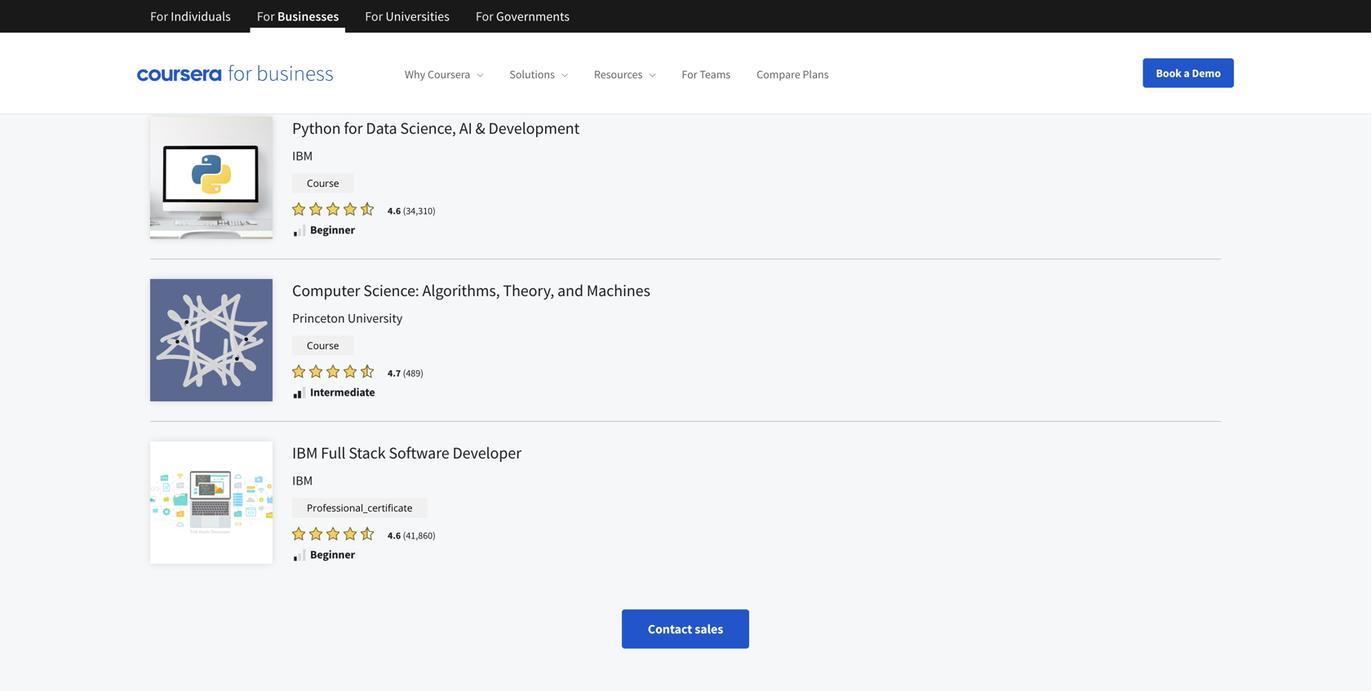 Task type: locate. For each thing, give the bounding box(es) containing it.
ibm full stack software developer by ibm image
[[150, 441, 273, 564]]

1 beginner from the top
[[310, 60, 355, 75]]

half filled star image left 4.7
[[361, 364, 374, 379]]

beginner for full
[[310, 547, 355, 562]]

for left governments
[[476, 8, 494, 24]]

2 ibm from the top
[[292, 443, 318, 463]]

beginner level image
[[292, 60, 307, 75], [292, 223, 307, 238], [292, 548, 307, 562]]

python for data science, ai & development
[[292, 118, 580, 138]]

1 vertical spatial course
[[307, 176, 339, 190]]

filled star image
[[292, 201, 305, 216], [327, 201, 340, 216], [344, 201, 357, 216], [292, 364, 305, 379], [309, 364, 322, 379], [344, 364, 357, 379], [292, 526, 305, 541], [344, 526, 357, 541]]

beginner level image down professional_certificate
[[292, 548, 307, 562]]

4.6
[[388, 204, 401, 217], [388, 529, 401, 542]]

for left universities
[[365, 8, 383, 24]]

demo
[[1192, 66, 1221, 80]]

4.6 left (34,310)
[[388, 204, 401, 217]]

university
[[348, 310, 403, 326]]

ibm for ibm professional_certificate
[[292, 472, 313, 489]]

beginner down professional_certificate
[[310, 547, 355, 562]]

(34,310)
[[403, 204, 436, 217]]

beginner level image down ibm course
[[292, 223, 307, 238]]

book a demo
[[1156, 66, 1221, 80]]

for for individuals
[[150, 8, 168, 24]]

ibm down python
[[292, 148, 313, 164]]

course inside ibm course
[[307, 176, 339, 190]]

1 vertical spatial ibm
[[292, 443, 318, 463]]

book a demo button
[[1143, 58, 1234, 88]]

2 beginner from the top
[[310, 222, 355, 237]]

beginner level image down for businesses
[[292, 60, 307, 75]]

2 course from the top
[[307, 176, 339, 190]]

2 vertical spatial ibm
[[292, 472, 313, 489]]

contact sales
[[648, 621, 723, 637]]

(41,860)
[[403, 529, 436, 542]]

for teams
[[682, 67, 731, 82]]

1 vertical spatial half filled star image
[[361, 526, 374, 541]]

ai
[[459, 118, 472, 138]]

2 4.6 from the top
[[388, 529, 401, 542]]

contact sales link
[[622, 610, 750, 649]]

why coursera
[[405, 67, 471, 82]]

2 beginner level image from the top
[[292, 223, 307, 238]]

for individuals
[[150, 8, 231, 24]]

1 half filled star image from the top
[[361, 364, 374, 379]]

half filled star image down professional_certificate
[[361, 526, 374, 541]]

half filled star image
[[361, 364, 374, 379], [361, 526, 374, 541]]

1 4.6 from the top
[[388, 204, 401, 217]]

beginner up computer
[[310, 222, 355, 237]]

theory,
[[503, 280, 554, 301]]

for left businesses
[[257, 8, 275, 24]]

ibm inside the ibm professional_certificate
[[292, 472, 313, 489]]

1 vertical spatial beginner level image
[[292, 223, 307, 238]]

algorithms,
[[422, 280, 500, 301]]

ibm left full
[[292, 443, 318, 463]]

coursera for business image
[[137, 65, 333, 81]]

1 course from the top
[[307, 14, 339, 27]]

4.6 left (41,860)
[[388, 529, 401, 542]]

contact
[[648, 621, 692, 637]]

2 vertical spatial beginner
[[310, 547, 355, 562]]

ibm full stack software developer
[[292, 443, 522, 463]]

computer science: programming with a purpose by princeton university image
[[150, 0, 273, 77]]

for businesses
[[257, 8, 339, 24]]

why coursera link
[[405, 67, 484, 82]]

why
[[405, 67, 425, 82]]

stack
[[349, 443, 386, 463]]

compare
[[757, 67, 801, 82]]

for for governments
[[476, 8, 494, 24]]

course
[[307, 14, 339, 27], [307, 176, 339, 190], [307, 339, 339, 352]]

2 vertical spatial course
[[307, 339, 339, 352]]

1 ibm from the top
[[292, 148, 313, 164]]

1 vertical spatial beginner
[[310, 222, 355, 237]]

half filled star image for full
[[361, 526, 374, 541]]

3 ibm from the top
[[292, 472, 313, 489]]

beginner down businesses
[[310, 60, 355, 75]]

2 vertical spatial beginner level image
[[292, 548, 307, 562]]

&
[[476, 118, 485, 138]]

1 vertical spatial 4.6
[[388, 529, 401, 542]]

0 vertical spatial 4.6
[[388, 204, 401, 217]]

development
[[489, 118, 580, 138]]

ibm up professional_certificate
[[292, 472, 313, 489]]

for universities
[[365, 8, 450, 24]]

beginner
[[310, 60, 355, 75], [310, 222, 355, 237], [310, 547, 355, 562]]

filled star image
[[309, 201, 322, 216], [327, 364, 340, 379], [309, 526, 322, 541], [327, 526, 340, 541]]

0 vertical spatial half filled star image
[[361, 364, 374, 379]]

coursera
[[428, 67, 471, 82]]

ibm inside ibm course
[[292, 148, 313, 164]]

governments
[[496, 8, 570, 24]]

ibm
[[292, 148, 313, 164], [292, 443, 318, 463], [292, 472, 313, 489]]

2 half filled star image from the top
[[361, 526, 374, 541]]

princeton
[[292, 310, 345, 326]]

a
[[1184, 66, 1190, 80]]

1 beginner level image from the top
[[292, 60, 307, 75]]

ibm course
[[292, 148, 339, 190]]

0 vertical spatial beginner
[[310, 60, 355, 75]]

3 beginner from the top
[[310, 547, 355, 562]]

developer
[[453, 443, 522, 463]]

for left individuals
[[150, 8, 168, 24]]

resources
[[594, 67, 643, 82]]

0 vertical spatial ibm
[[292, 148, 313, 164]]

full
[[321, 443, 346, 463]]

0 vertical spatial course
[[307, 14, 339, 27]]

science,
[[400, 118, 456, 138]]

intermediate
[[310, 385, 375, 399]]

for
[[150, 8, 168, 24], [257, 8, 275, 24], [365, 8, 383, 24], [476, 8, 494, 24], [682, 67, 698, 82]]

3 beginner level image from the top
[[292, 548, 307, 562]]

0 vertical spatial beginner level image
[[292, 60, 307, 75]]

4.6 for science,
[[388, 204, 401, 217]]

for left teams
[[682, 67, 698, 82]]

beginner level image for ibm
[[292, 548, 307, 562]]

3 course from the top
[[307, 339, 339, 352]]



Task type: vqa. For each thing, say whether or not it's contained in the screenshot.


Task type: describe. For each thing, give the bounding box(es) containing it.
computer
[[292, 280, 360, 301]]

4.6 (41,860)
[[388, 529, 436, 542]]

businesses
[[277, 8, 339, 24]]

professional_certificate
[[307, 501, 413, 515]]

for
[[344, 118, 363, 138]]

4.6 (34,310)
[[388, 204, 436, 217]]

for teams link
[[682, 67, 731, 82]]

solutions
[[510, 67, 555, 82]]

compare plans link
[[757, 67, 829, 82]]

compare plans
[[757, 67, 829, 82]]

for for businesses
[[257, 8, 275, 24]]

computer science:  algorithms, theory, and machines
[[292, 280, 650, 301]]

python
[[292, 118, 341, 138]]

universities
[[386, 8, 450, 24]]

plans
[[803, 67, 829, 82]]

4.7
[[388, 367, 401, 379]]

and
[[558, 280, 584, 301]]

banner navigation
[[137, 0, 583, 33]]

ibm for ibm full stack software developer
[[292, 443, 318, 463]]

beginner level image for python
[[292, 223, 307, 238]]

individuals
[[171, 8, 231, 24]]

beginner for for
[[310, 222, 355, 237]]

science:
[[363, 280, 419, 301]]

data
[[366, 118, 397, 138]]

princeton university
[[292, 310, 403, 326]]

for for universities
[[365, 8, 383, 24]]

book
[[1156, 66, 1182, 80]]

intermediate level image
[[292, 385, 307, 400]]

ibm for ibm course
[[292, 148, 313, 164]]

machines
[[587, 280, 650, 301]]

ibm professional_certificate
[[292, 472, 413, 515]]

sales
[[695, 621, 723, 637]]

4.7 (489)
[[388, 367, 424, 379]]

resources link
[[594, 67, 656, 82]]

teams
[[700, 67, 731, 82]]

python for data science, ai & development by ibm image
[[150, 117, 273, 239]]

(489)
[[403, 367, 424, 379]]

computer science:  algorithms, theory, and machines by princeton university image
[[150, 279, 273, 401]]

half filled star image for science:
[[361, 364, 374, 379]]

for governments
[[476, 8, 570, 24]]

software
[[389, 443, 449, 463]]

half filled star image
[[361, 201, 374, 216]]

4.6 for software
[[388, 529, 401, 542]]

solutions link
[[510, 67, 568, 82]]



